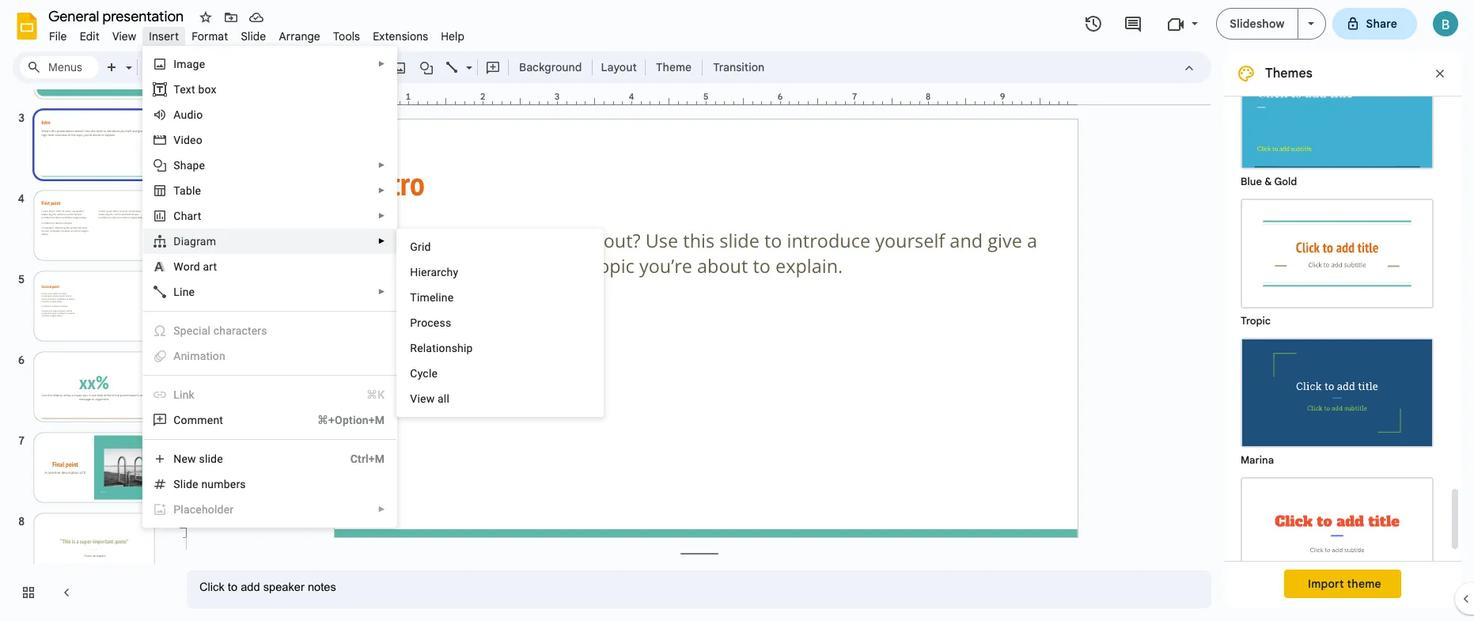 Task type: locate. For each thing, give the bounding box(es) containing it.
1 vertical spatial c
[[410, 367, 418, 380]]

0 horizontal spatial c
[[174, 210, 181, 222]]

slid e numbers
[[174, 478, 246, 491]]

0 horizontal spatial t
[[174, 83, 180, 96]]

7 ► from the top
[[378, 505, 386, 514]]

transition button
[[706, 55, 772, 79]]

► for p laceholder
[[378, 505, 386, 514]]

numbers
[[201, 478, 246, 491]]

c up d
[[174, 210, 181, 222]]

art right 'ord'
[[203, 260, 217, 273]]

n ew slide
[[174, 453, 223, 465]]

themes
[[1266, 66, 1313, 82]]

v
[[174, 134, 181, 146], [410, 393, 417, 405]]

art
[[187, 210, 201, 222], [203, 260, 217, 273]]

0 vertical spatial p
[[410, 317, 417, 329]]

arrange menu item
[[273, 27, 327, 46]]

v down c ycle
[[410, 393, 417, 405]]

t down h
[[410, 291, 417, 304]]

menu item
[[153, 323, 385, 339], [153, 348, 385, 364], [153, 387, 385, 403], [144, 497, 397, 522]]

navigation
[[0, 25, 174, 621]]

menu item down numbers
[[144, 497, 397, 522]]

c ycle
[[410, 367, 438, 380]]

menu item containing lin
[[153, 387, 385, 403]]

characters
[[213, 325, 267, 337]]

1 a from the top
[[174, 108, 181, 121]]

menu
[[143, 46, 398, 528], [397, 229, 604, 417]]

menu item down characters
[[153, 348, 385, 364]]

c down 'r'
[[410, 367, 418, 380]]

extensions
[[373, 29, 428, 44]]

mage
[[177, 58, 205, 70]]

new slide n element
[[174, 453, 228, 465]]

► for art
[[378, 211, 386, 220]]

0 horizontal spatial v
[[174, 134, 181, 146]]

view all v element
[[410, 393, 454, 405]]

c
[[174, 210, 181, 222], [410, 367, 418, 380]]

diagram d element
[[174, 235, 221, 248]]

special characters c element
[[174, 325, 272, 337]]

extensions menu item
[[367, 27, 435, 46]]

g rid
[[410, 241, 431, 253]]

0 vertical spatial t
[[174, 83, 180, 96]]

menu bar
[[43, 21, 471, 47]]

6 ► from the top
[[378, 287, 386, 296]]

animation a element
[[174, 350, 230, 363]]

v iew all
[[410, 393, 450, 405]]

format
[[192, 29, 228, 44]]

1 ► from the top
[[378, 59, 386, 68]]

rocess
[[417, 317, 451, 329]]

1 horizontal spatial c
[[410, 367, 418, 380]]

menu item up nimation
[[153, 323, 385, 339]]

box
[[198, 83, 217, 96]]

s
[[174, 159, 180, 172]]

spe c ial characters
[[174, 325, 267, 337]]

slide
[[199, 453, 223, 465]]

n
[[174, 453, 182, 465]]

p up 'r'
[[410, 317, 417, 329]]

spe
[[174, 325, 193, 337]]

1 vertical spatial a
[[174, 350, 181, 363]]

lin
[[174, 389, 189, 401]]

2 ► from the top
[[378, 161, 386, 169]]

ext
[[180, 83, 195, 96]]

0 vertical spatial a
[[174, 108, 181, 121]]

slideshow button
[[1217, 8, 1299, 40]]

ta
[[174, 184, 186, 197]]

4 ► from the top
[[378, 211, 386, 220]]

1 vertical spatial p
[[174, 503, 181, 516]]

art for w ord art
[[203, 260, 217, 273]]

1 vertical spatial art
[[203, 260, 217, 273]]

shape image
[[418, 56, 436, 78]]

1 vertical spatial t
[[410, 291, 417, 304]]

imeline
[[417, 291, 454, 304]]

a nimation
[[174, 350, 226, 363]]

r
[[410, 342, 417, 355]]

elationship
[[417, 342, 473, 355]]

e
[[192, 478, 198, 491]]

c for h
[[174, 210, 181, 222]]

p
[[410, 317, 417, 329], [174, 503, 181, 516]]

p down slid
[[174, 503, 181, 516]]

ial
[[199, 325, 211, 337]]

file
[[49, 29, 67, 44]]

h
[[410, 266, 418, 279]]

menu item up the ment
[[153, 387, 385, 403]]

t
[[174, 83, 180, 96], [410, 291, 417, 304]]

Gameday radio
[[1233, 469, 1442, 609]]

format menu item
[[185, 27, 235, 46]]

menu bar inside menu bar banner
[[43, 21, 471, 47]]

option group
[[1225, 0, 1449, 617]]

Rename text field
[[43, 6, 193, 25]]

gameday image
[[1243, 479, 1433, 586]]

timeline t element
[[410, 291, 459, 304]]

import theme
[[1308, 577, 1382, 591]]

⌘+option+m element
[[298, 412, 385, 428]]

co m ment
[[174, 414, 223, 427]]

theme button
[[649, 55, 699, 79]]

►
[[378, 59, 386, 68], [378, 161, 386, 169], [378, 186, 386, 195], [378, 211, 386, 220], [378, 237, 386, 245], [378, 287, 386, 296], [378, 505, 386, 514]]

Tropic radio
[[1233, 191, 1442, 330]]

Blue & Gold radio
[[1233, 51, 1442, 191]]

option group containing blue & gold
[[1225, 0, 1449, 617]]

0 vertical spatial v
[[174, 134, 181, 146]]

edit menu item
[[73, 27, 106, 46]]

layout button
[[596, 55, 642, 79]]

v for ideo
[[174, 134, 181, 146]]

table b element
[[174, 184, 206, 197]]

1 vertical spatial v
[[410, 393, 417, 405]]

1 horizontal spatial art
[[203, 260, 217, 273]]

file menu item
[[43, 27, 73, 46]]

ord
[[183, 260, 200, 273]]

2 a from the top
[[174, 350, 181, 363]]

menu bar containing file
[[43, 21, 471, 47]]

themes section
[[1225, 0, 1462, 617]]

relationship r element
[[410, 342, 478, 355]]

comment m element
[[174, 414, 228, 427]]

share button
[[1333, 8, 1418, 40]]

new slide with layout image
[[122, 57, 132, 63]]

► for le
[[378, 186, 386, 195]]

0 vertical spatial c
[[174, 210, 181, 222]]

0 horizontal spatial art
[[187, 210, 201, 222]]

a left dio
[[174, 108, 181, 121]]

p for laceholder
[[174, 503, 181, 516]]

a
[[174, 108, 181, 121], [174, 350, 181, 363]]

art up d iagram
[[187, 210, 201, 222]]

p laceholder
[[174, 503, 234, 516]]

navigation inside themes application
[[0, 25, 174, 621]]

transition
[[713, 60, 765, 74]]

t imeline
[[410, 291, 454, 304]]

t for ext
[[174, 83, 180, 96]]

1 horizontal spatial v
[[410, 393, 417, 405]]

r elationship
[[410, 342, 473, 355]]

m
[[187, 414, 197, 427]]

help menu item
[[435, 27, 471, 46]]

1 horizontal spatial t
[[410, 291, 417, 304]]

5 ► from the top
[[378, 237, 386, 245]]

0 vertical spatial art
[[187, 210, 201, 222]]

Marina radio
[[1233, 330, 1442, 469]]

h ierarchy
[[410, 266, 459, 279]]

a u dio
[[174, 108, 203, 121]]

s hape
[[174, 159, 205, 172]]

themes application
[[0, 0, 1475, 621]]

co
[[174, 414, 187, 427]]

ew
[[182, 453, 196, 465]]

i
[[174, 58, 177, 70]]

⌘k element
[[348, 387, 385, 403]]

arrange
[[279, 29, 321, 44]]

1 horizontal spatial p
[[410, 317, 417, 329]]

3 ► from the top
[[378, 186, 386, 195]]

a down spe
[[174, 350, 181, 363]]

v up the 's'
[[174, 134, 181, 146]]

0 horizontal spatial p
[[174, 503, 181, 516]]

⌘k
[[367, 389, 385, 401]]

t down i
[[174, 83, 180, 96]]



Task type: vqa. For each thing, say whether or not it's contained in the screenshot.


Task type: describe. For each thing, give the bounding box(es) containing it.
Menus field
[[20, 56, 99, 78]]

slide
[[241, 29, 266, 44]]

v for iew
[[410, 393, 417, 405]]

line
[[174, 286, 195, 298]]

g
[[410, 241, 418, 253]]

marina
[[1241, 454, 1274, 467]]

text box t element
[[174, 83, 221, 96]]

i mage
[[174, 58, 205, 70]]

main toolbar
[[98, 55, 773, 79]]

lin k
[[174, 389, 195, 401]]

all
[[438, 393, 450, 405]]

hierarchy h element
[[410, 266, 463, 279]]

slid
[[174, 478, 192, 491]]

audio u element
[[174, 108, 208, 121]]

tools
[[333, 29, 360, 44]]

art for c h art
[[187, 210, 201, 222]]

► for i mage
[[378, 59, 386, 68]]

insert menu item
[[143, 27, 185, 46]]

image i element
[[174, 58, 210, 70]]

line q element
[[174, 286, 200, 298]]

⌘+option+m
[[317, 414, 385, 427]]

insert image image
[[391, 56, 409, 78]]

gold
[[1275, 175, 1298, 188]]

c for ycle
[[410, 367, 418, 380]]

► for s hape
[[378, 161, 386, 169]]

ycle
[[418, 367, 438, 380]]

presentation options image
[[1308, 22, 1314, 25]]

h
[[181, 210, 187, 222]]

w
[[174, 260, 183, 273]]

tropic
[[1241, 314, 1271, 328]]

u
[[181, 108, 187, 121]]

d
[[174, 235, 181, 248]]

a for nimation
[[174, 350, 181, 363]]

a for u
[[174, 108, 181, 121]]

w ord art
[[174, 260, 217, 273]]

t ext box
[[174, 83, 217, 96]]

insert
[[149, 29, 179, 44]]

Star checkbox
[[195, 6, 217, 28]]

placeholder p element
[[174, 503, 238, 516]]

theme
[[656, 60, 692, 74]]

share
[[1367, 17, 1398, 31]]

iagram
[[181, 235, 216, 248]]

ierarchy
[[418, 266, 459, 279]]

view
[[112, 29, 136, 44]]

video v element
[[174, 134, 207, 146]]

menu containing g
[[397, 229, 604, 417]]

iew
[[417, 393, 435, 405]]

laceholder
[[181, 503, 234, 516]]

menu item containing spe
[[153, 323, 385, 339]]

grid g element
[[410, 241, 436, 253]]

menu item containing a
[[153, 348, 385, 364]]

blue
[[1241, 175, 1262, 188]]

t for imeline
[[410, 291, 417, 304]]

theme
[[1348, 577, 1382, 591]]

p for rocess
[[410, 317, 417, 329]]

► for d iagram
[[378, 237, 386, 245]]

view menu item
[[106, 27, 143, 46]]

b
[[186, 184, 192, 197]]

blue & gold
[[1241, 175, 1298, 188]]

import
[[1308, 577, 1345, 591]]

ment
[[197, 414, 223, 427]]

c h art
[[174, 210, 201, 222]]

hape
[[180, 159, 205, 172]]

ta b le
[[174, 184, 201, 197]]

menu containing i
[[143, 46, 398, 528]]

ctrl+m element
[[331, 451, 385, 467]]

background button
[[512, 55, 589, 79]]

tools menu item
[[327, 27, 367, 46]]

&
[[1265, 175, 1272, 188]]

cycle c element
[[410, 367, 443, 380]]

option group inside themes application
[[1225, 0, 1449, 617]]

dio
[[187, 108, 203, 121]]

c
[[193, 325, 199, 337]]

shape s element
[[174, 159, 210, 172]]

menu bar banner
[[0, 0, 1475, 621]]

help
[[441, 29, 465, 44]]

word art w element
[[174, 260, 222, 273]]

link k element
[[174, 389, 199, 401]]

slideshow
[[1230, 17, 1285, 31]]

chart h element
[[174, 210, 206, 222]]

ideo
[[181, 134, 203, 146]]

le
[[192, 184, 201, 197]]

slide menu item
[[235, 27, 273, 46]]

k
[[189, 389, 195, 401]]

d iagram
[[174, 235, 216, 248]]

p rocess
[[410, 317, 451, 329]]

menu item containing p
[[144, 497, 397, 522]]

nimation
[[181, 350, 226, 363]]

rid
[[418, 241, 431, 253]]

v ideo
[[174, 134, 203, 146]]

edit
[[80, 29, 100, 44]]

ctrl+m
[[350, 453, 385, 465]]

import theme button
[[1285, 570, 1402, 598]]

background
[[519, 60, 582, 74]]

slide numbers e element
[[174, 478, 251, 491]]

process p element
[[410, 317, 456, 329]]



